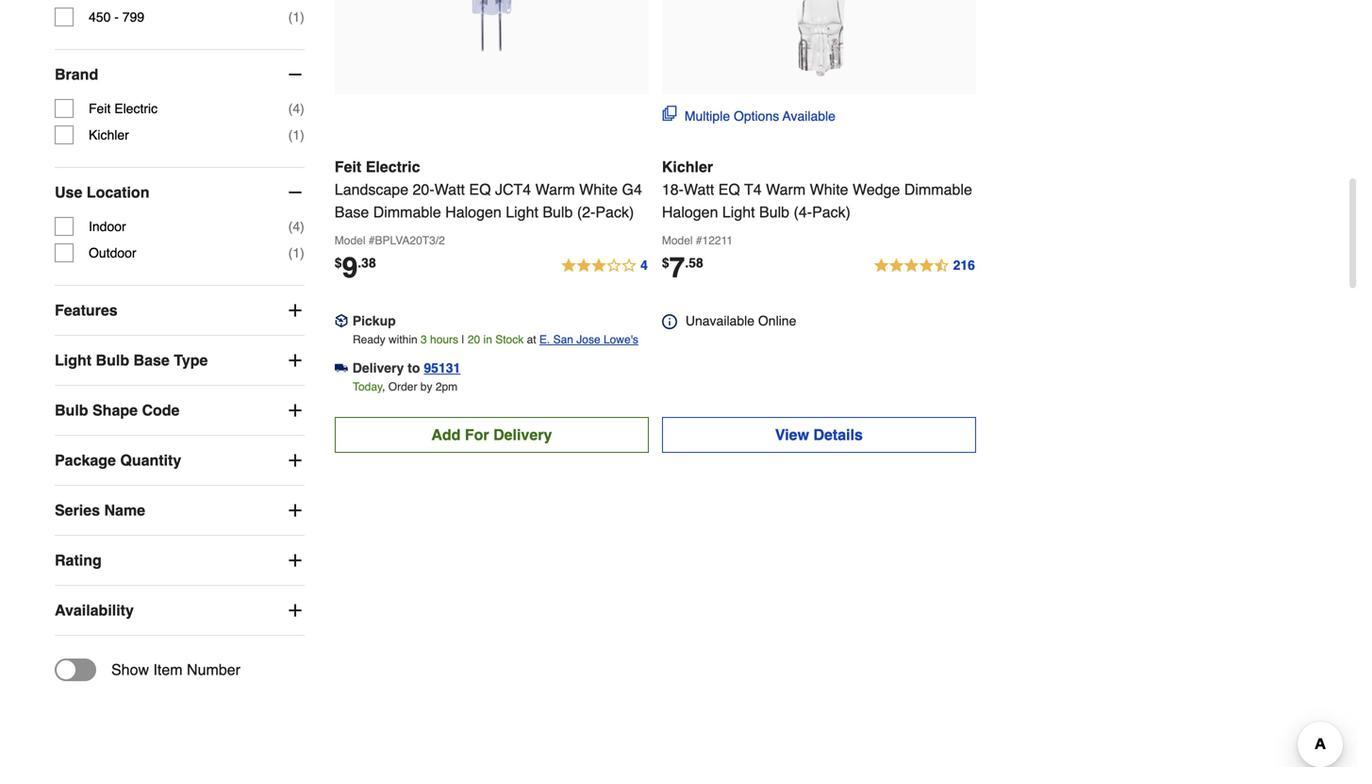 Task type: locate. For each thing, give the bounding box(es) containing it.
1 vertical spatial 4
[[293, 219, 300, 234]]

95131 button
[[424, 358, 461, 377]]

0 horizontal spatial white
[[580, 181, 618, 198]]

(4-
[[794, 203, 812, 221]]

$ inside $ 7 .58
[[662, 255, 670, 270]]

delivery right for
[[494, 426, 552, 443]]

0 horizontal spatial light
[[55, 352, 92, 369]]

2 model from the left
[[662, 234, 693, 247]]

0 vertical spatial 1
[[293, 10, 300, 25]]

# up .38
[[369, 234, 375, 247]]

truck filled image
[[335, 361, 348, 375]]

1 horizontal spatial model
[[662, 234, 693, 247]]

dimmable inside feit electric landscape 20-watt eq jct4 warm white g4 base dimmable halogen light bulb (2-pack)
[[373, 203, 441, 221]]

1 horizontal spatial eq
[[719, 181, 741, 198]]

bulb shape code
[[55, 402, 180, 419]]

watt
[[435, 181, 465, 198], [684, 181, 715, 198]]

model # 12211
[[662, 234, 733, 247]]

plus image inside availability button
[[286, 601, 305, 620]]

0 vertical spatial feit
[[89, 101, 111, 116]]

) up minus image
[[300, 127, 305, 143]]

model up 9
[[335, 234, 366, 247]]

1 eq from the left
[[469, 181, 491, 198]]

1 halogen from the left
[[446, 203, 502, 221]]

) for kichler
[[300, 127, 305, 143]]

216 button
[[873, 255, 977, 277]]

4 for use location
[[293, 219, 300, 234]]

( 4 )
[[288, 101, 305, 116], [288, 219, 305, 234]]

2 $ from the left
[[662, 255, 670, 270]]

( 1 ) up minus icon
[[288, 10, 305, 25]]

feit inside feit electric landscape 20-watt eq jct4 warm white g4 base dimmable halogen light bulb (2-pack)
[[335, 158, 362, 175]]

5 ) from the top
[[300, 245, 305, 261]]

1 ( 4 ) from the top
[[288, 101, 305, 116]]

bulb left (4-
[[760, 203, 790, 221]]

1 vertical spatial dimmable
[[373, 203, 441, 221]]

light down jct4
[[506, 203, 539, 221]]

1 white from the left
[[580, 181, 618, 198]]

feit electric
[[89, 101, 158, 116]]

by
[[421, 380, 433, 393]]

4 down minus image
[[293, 219, 300, 234]]

1 horizontal spatial #
[[696, 234, 703, 247]]

plus image inside rating button
[[286, 551, 305, 570]]

2 1 from the top
[[293, 127, 300, 143]]

$ inside $ 9 .38
[[335, 255, 342, 270]]

3
[[421, 333, 427, 346]]

dimmable inside kichler 18-watt eq t4 warm white wedge dimmable halogen light bulb (4-pack)
[[905, 181, 973, 198]]

( for kichler
[[288, 127, 293, 143]]

0 vertical spatial ( 4 )
[[288, 101, 305, 116]]

plus image for package quantity
[[286, 451, 305, 470]]

( for outdoor
[[288, 245, 293, 261]]

2 vertical spatial 4
[[641, 257, 648, 273]]

model
[[335, 234, 366, 247], [662, 234, 693, 247]]

feit down brand
[[89, 101, 111, 116]]

4 plus image from the top
[[286, 551, 305, 570]]

1 warm from the left
[[536, 181, 575, 198]]

(2-
[[577, 203, 596, 221]]

1 horizontal spatial white
[[810, 181, 849, 198]]

halogen inside feit electric landscape 20-watt eq jct4 warm white g4 base dimmable halogen light bulb (2-pack)
[[446, 203, 502, 221]]

electric
[[114, 101, 158, 116], [366, 158, 420, 175]]

2 vertical spatial 1
[[293, 245, 300, 261]]

kichler 18-watt eq t4 warm white wedge dimmable halogen light bulb (4-pack)
[[662, 158, 973, 221]]

#
[[369, 234, 375, 247], [696, 234, 703, 247]]

1 up minus icon
[[293, 10, 300, 25]]

bulb up shape
[[96, 352, 129, 369]]

base left type
[[134, 352, 170, 369]]

feit
[[89, 101, 111, 116], [335, 158, 362, 175]]

0 horizontal spatial $
[[335, 255, 342, 270]]

4 down minus icon
[[293, 101, 300, 116]]

light inside button
[[55, 352, 92, 369]]

warm inside kichler 18-watt eq t4 warm white wedge dimmable halogen light bulb (4-pack)
[[766, 181, 806, 198]]

( 4 ) down minus icon
[[288, 101, 305, 116]]

$ for 9
[[335, 255, 342, 270]]

warm inside feit electric landscape 20-watt eq jct4 warm white g4 base dimmable halogen light bulb (2-pack)
[[536, 181, 575, 198]]

plus image inside series name button
[[286, 501, 305, 520]]

1 vertical spatial ( 1 )
[[288, 127, 305, 143]]

4 ) from the top
[[300, 219, 305, 234]]

1 vertical spatial delivery
[[494, 426, 552, 443]]

0 horizontal spatial feit
[[89, 101, 111, 116]]

eq left jct4
[[469, 181, 491, 198]]

pickup
[[353, 313, 396, 328]]

3 plus image from the top
[[286, 401, 305, 420]]

1 horizontal spatial light
[[506, 203, 539, 221]]

bulb left (2-
[[543, 203, 573, 221]]

package quantity
[[55, 452, 181, 469]]

1
[[293, 10, 300, 25], [293, 127, 300, 143], [293, 245, 300, 261]]

( 4 ) for brand
[[288, 101, 305, 116]]

kichler down the feit electric
[[89, 127, 129, 143]]

dimmable down 20-
[[373, 203, 441, 221]]

1 model from the left
[[335, 234, 366, 247]]

feit for feit electric
[[89, 101, 111, 116]]

) up minus icon
[[300, 10, 305, 25]]

eq left t4
[[719, 181, 741, 198]]

(
[[288, 10, 293, 25], [288, 101, 293, 116], [288, 127, 293, 143], [288, 219, 293, 234], [288, 245, 293, 261]]

hours
[[430, 333, 459, 346]]

0 horizontal spatial dimmable
[[373, 203, 441, 221]]

view details
[[775, 426, 863, 443]]

features
[[55, 302, 118, 319]]

plus image inside 'features' button
[[286, 301, 305, 320]]

minus image
[[286, 65, 305, 84]]

0 horizontal spatial eq
[[469, 181, 491, 198]]

bulb inside feit electric landscape 20-watt eq jct4 warm white g4 base dimmable halogen light bulb (2-pack)
[[543, 203, 573, 221]]

1 vertical spatial kichler
[[662, 158, 713, 175]]

1 horizontal spatial warm
[[766, 181, 806, 198]]

dimmable
[[905, 181, 973, 198], [373, 203, 441, 221]]

1 vertical spatial 1
[[293, 127, 300, 143]]

pack) inside kichler 18-watt eq t4 warm white wedge dimmable halogen light bulb (4-pack)
[[812, 203, 851, 221]]

2 eq from the left
[[719, 181, 741, 198]]

light inside kichler 18-watt eq t4 warm white wedge dimmable halogen light bulb (4-pack)
[[723, 203, 755, 221]]

feit up landscape
[[335, 158, 362, 175]]

1 vertical spatial ( 4 )
[[288, 219, 305, 234]]

0 horizontal spatial warm
[[536, 181, 575, 198]]

plus image inside package quantity button
[[286, 451, 305, 470]]

warm up (4-
[[766, 181, 806, 198]]

1 for use location
[[293, 245, 300, 261]]

eq inside feit electric landscape 20-watt eq jct4 warm white g4 base dimmable halogen light bulb (2-pack)
[[469, 181, 491, 198]]

1 horizontal spatial base
[[335, 203, 369, 221]]

2 plus image from the top
[[286, 501, 305, 520]]

1 $ from the left
[[335, 255, 342, 270]]

light
[[506, 203, 539, 221], [723, 203, 755, 221], [55, 352, 92, 369]]

1 vertical spatial plus image
[[286, 501, 305, 520]]

0 horizontal spatial electric
[[114, 101, 158, 116]]

4
[[293, 101, 300, 116], [293, 219, 300, 234], [641, 257, 648, 273]]

# for light
[[696, 234, 703, 247]]

model up 7
[[662, 234, 693, 247]]

0 horizontal spatial model
[[335, 234, 366, 247]]

3 ) from the top
[[300, 127, 305, 143]]

# up '.58'
[[696, 234, 703, 247]]

3 ( from the top
[[288, 127, 293, 143]]

0 vertical spatial electric
[[114, 101, 158, 116]]

1 vertical spatial electric
[[366, 158, 420, 175]]

0 horizontal spatial base
[[134, 352, 170, 369]]

3 1 from the top
[[293, 245, 300, 261]]

eq inside kichler 18-watt eq t4 warm white wedge dimmable halogen light bulb (4-pack)
[[719, 181, 741, 198]]

0 vertical spatial plus image
[[286, 451, 305, 470]]

kichler up "18-"
[[662, 158, 713, 175]]

1 for brand
[[293, 127, 300, 143]]

0 vertical spatial ( 1 )
[[288, 10, 305, 25]]

1 horizontal spatial dimmable
[[905, 181, 973, 198]]

) down minus icon
[[300, 101, 305, 116]]

2 ( 1 ) from the top
[[288, 127, 305, 143]]

1 horizontal spatial kichler
[[662, 158, 713, 175]]

2 white from the left
[[810, 181, 849, 198]]

5 plus image from the top
[[286, 601, 305, 620]]

( 4 ) down minus image
[[288, 219, 305, 234]]

watt left jct4
[[435, 181, 465, 198]]

light down t4
[[723, 203, 755, 221]]

2 ) from the top
[[300, 101, 305, 116]]

bulb left shape
[[55, 402, 88, 419]]

) for feit electric
[[300, 101, 305, 116]]

within
[[389, 333, 418, 346]]

electric for feit electric
[[114, 101, 158, 116]]

2 watt from the left
[[684, 181, 715, 198]]

bulb
[[543, 203, 573, 221], [760, 203, 790, 221], [96, 352, 129, 369], [55, 402, 88, 419]]

( for 450 - 799
[[288, 10, 293, 25]]

) down minus image
[[300, 219, 305, 234]]

bulb inside button
[[96, 352, 129, 369]]

5 ( from the top
[[288, 245, 293, 261]]

3 stars image
[[561, 255, 649, 277]]

( 1 ) up minus image
[[288, 127, 305, 143]]

( 1 )
[[288, 10, 305, 25], [288, 127, 305, 143], [288, 245, 305, 261]]

dimmable right "wedge"
[[905, 181, 973, 198]]

halogen down jct4
[[446, 203, 502, 221]]

white inside kichler 18-watt eq t4 warm white wedge dimmable halogen light bulb (4-pack)
[[810, 181, 849, 198]]

1 vertical spatial base
[[134, 352, 170, 369]]

2 warm from the left
[[766, 181, 806, 198]]

type
[[174, 352, 208, 369]]

item
[[153, 661, 183, 679]]

plus image inside light bulb base type button
[[286, 351, 305, 370]]

0 horizontal spatial watt
[[435, 181, 465, 198]]

7
[[670, 251, 685, 284]]

1 horizontal spatial halogen
[[662, 203, 718, 221]]

plus image
[[286, 301, 305, 320], [286, 351, 305, 370], [286, 401, 305, 420], [286, 551, 305, 570], [286, 601, 305, 620]]

1 horizontal spatial delivery
[[494, 426, 552, 443]]

216
[[954, 257, 976, 273]]

0 horizontal spatial #
[[369, 234, 375, 247]]

kichler for kichler 18-watt eq t4 warm white wedge dimmable halogen light bulb (4-pack)
[[662, 158, 713, 175]]

halogen down "18-"
[[662, 203, 718, 221]]

watt inside kichler 18-watt eq t4 warm white wedge dimmable halogen light bulb (4-pack)
[[684, 181, 715, 198]]

1 horizontal spatial electric
[[366, 158, 420, 175]]

ready within 3 hours | 20 in stock at e. san jose lowe's
[[353, 333, 639, 346]]

electric down the "brand" button
[[114, 101, 158, 116]]

2 ( 4 ) from the top
[[288, 219, 305, 234]]

1 watt from the left
[[435, 181, 465, 198]]

plus image
[[286, 451, 305, 470], [286, 501, 305, 520]]

|
[[462, 333, 465, 346]]

0 horizontal spatial pack)
[[596, 203, 634, 221]]

today
[[353, 380, 383, 393]]

1 # from the left
[[369, 234, 375, 247]]

kichler inside kichler 18-watt eq t4 warm white wedge dimmable halogen light bulb (4-pack)
[[662, 158, 713, 175]]

feit electric landscape 20-watt eq jct4 warm white g4 base dimmable halogen light bulb (2-pack)
[[335, 158, 642, 221]]

2 plus image from the top
[[286, 351, 305, 370]]

)
[[300, 10, 305, 25], [300, 101, 305, 116], [300, 127, 305, 143], [300, 219, 305, 234], [300, 245, 305, 261]]

light down the features
[[55, 352, 92, 369]]

( 1 ) for brand
[[288, 127, 305, 143]]

1 horizontal spatial watt
[[684, 181, 715, 198]]

1 horizontal spatial $
[[662, 255, 670, 270]]

$ left .38
[[335, 255, 342, 270]]

0 vertical spatial kichler
[[89, 127, 129, 143]]

2 vertical spatial ( 1 )
[[288, 245, 305, 261]]

pack)
[[596, 203, 634, 221], [812, 203, 851, 221]]

1 ) from the top
[[300, 10, 305, 25]]

1 up minus image
[[293, 127, 300, 143]]

options
[[734, 108, 780, 123]]

0 vertical spatial 4
[[293, 101, 300, 116]]

$ left '.58'
[[662, 255, 670, 270]]

2 ( from the top
[[288, 101, 293, 116]]

1 plus image from the top
[[286, 451, 305, 470]]

$
[[335, 255, 342, 270], [662, 255, 670, 270]]

delivery
[[353, 360, 404, 375], [494, 426, 552, 443]]

base down landscape
[[335, 203, 369, 221]]

kichler for kichler
[[89, 127, 129, 143]]

electric inside feit electric landscape 20-watt eq jct4 warm white g4 base dimmable halogen light bulb (2-pack)
[[366, 158, 420, 175]]

1 plus image from the top
[[286, 301, 305, 320]]

1 horizontal spatial pack)
[[812, 203, 851, 221]]

watt up model # 12211
[[684, 181, 715, 198]]

delivery up ,
[[353, 360, 404, 375]]

4 left 7
[[641, 257, 648, 273]]

2 halogen from the left
[[662, 203, 718, 221]]

0 horizontal spatial halogen
[[446, 203, 502, 221]]

0 vertical spatial delivery
[[353, 360, 404, 375]]

e. san jose lowe's button
[[540, 330, 639, 349]]

electric up landscape
[[366, 158, 420, 175]]

1 1 from the top
[[293, 10, 300, 25]]

( 1 ) left 9
[[288, 245, 305, 261]]

( 4 ) for use location
[[288, 219, 305, 234]]

base
[[335, 203, 369, 221], [134, 352, 170, 369]]

use location
[[55, 184, 150, 201]]

watt inside feit electric landscape 20-watt eq jct4 warm white g4 base dimmable halogen light bulb (2-pack)
[[435, 181, 465, 198]]

2 # from the left
[[696, 234, 703, 247]]

kichler
[[89, 127, 129, 143], [662, 158, 713, 175]]

warm right jct4
[[536, 181, 575, 198]]

4 inside 3 stars image
[[641, 257, 648, 273]]

0 vertical spatial base
[[335, 203, 369, 221]]

white up (4-
[[810, 181, 849, 198]]

) left 9
[[300, 245, 305, 261]]

0 vertical spatial dimmable
[[905, 181, 973, 198]]

pickup image
[[335, 314, 348, 327]]

3 ( 1 ) from the top
[[288, 245, 305, 261]]

1 left 9
[[293, 245, 300, 261]]

2 pack) from the left
[[812, 203, 851, 221]]

plus image inside bulb shape code button
[[286, 401, 305, 420]]

white up (2-
[[580, 181, 618, 198]]

0 horizontal spatial kichler
[[89, 127, 129, 143]]

unavailable online
[[686, 313, 797, 328]]

1 vertical spatial feit
[[335, 158, 362, 175]]

2 horizontal spatial light
[[723, 203, 755, 221]]

1 pack) from the left
[[596, 203, 634, 221]]

1 horizontal spatial feit
[[335, 158, 362, 175]]

1 ( from the top
[[288, 10, 293, 25]]

4 ( from the top
[[288, 219, 293, 234]]



Task type: vqa. For each thing, say whether or not it's contained in the screenshot.
Number
yes



Task type: describe. For each thing, give the bounding box(es) containing it.
show
[[111, 661, 149, 679]]

order
[[389, 380, 418, 393]]

( 1 ) for use location
[[288, 245, 305, 261]]

( for indoor
[[288, 219, 293, 234]]

rating
[[55, 552, 102, 569]]

view
[[775, 426, 810, 443]]

availability
[[55, 602, 134, 619]]

plus image for bulb shape code
[[286, 401, 305, 420]]

,
[[383, 380, 385, 393]]

jct4
[[495, 181, 531, 198]]

ready
[[353, 333, 386, 346]]

) for outdoor
[[300, 245, 305, 261]]

delivery inside add for delivery button
[[494, 426, 552, 443]]

light bulb base type button
[[55, 336, 305, 385]]

4 for brand
[[293, 101, 300, 116]]

bplva20t3/2
[[375, 234, 445, 247]]

series name
[[55, 502, 145, 519]]

$ 7 .58
[[662, 251, 704, 284]]

jose
[[577, 333, 601, 346]]

) for indoor
[[300, 219, 305, 234]]

delivery to 95131
[[353, 360, 461, 375]]

rating button
[[55, 536, 305, 585]]

4 button
[[561, 255, 649, 277]]

show item number
[[111, 661, 241, 679]]

plus image for series name
[[286, 501, 305, 520]]

quantity
[[120, 452, 181, 469]]

$ 9 .38
[[335, 251, 376, 284]]

series
[[55, 502, 100, 519]]

799
[[122, 10, 145, 25]]

-
[[114, 10, 119, 25]]

add for delivery
[[432, 426, 552, 443]]

95131
[[424, 360, 461, 375]]

multiple options available
[[685, 108, 836, 123]]

plus image for light bulb base type
[[286, 351, 305, 370]]

to
[[408, 360, 420, 375]]

multiple
[[685, 108, 730, 123]]

bulb inside kichler 18-watt eq t4 warm white wedge dimmable halogen light bulb (4-pack)
[[760, 203, 790, 221]]

e.
[[540, 333, 550, 346]]

plus image for features
[[286, 301, 305, 320]]

use
[[55, 184, 82, 201]]

1 ( 1 ) from the top
[[288, 10, 305, 25]]

code
[[142, 402, 180, 419]]

base inside button
[[134, 352, 170, 369]]

bulb inside button
[[55, 402, 88, 419]]

lowe's
[[604, 333, 639, 346]]

white inside feit electric landscape 20-watt eq jct4 warm white g4 base dimmable halogen light bulb (2-pack)
[[580, 181, 618, 198]]

add for delivery button
[[335, 417, 649, 453]]

actual price $9.38 element
[[335, 251, 376, 284]]

multiple options available link
[[662, 106, 836, 125]]

12211
[[703, 234, 733, 247]]

feit electric landscape 20-watt eq jct4 warm white g4 base dimmable halogen light bulb (2-pack) image
[[388, 0, 596, 87]]

20-
[[413, 181, 435, 198]]

today , order by 2pm
[[353, 380, 458, 393]]

online
[[759, 313, 797, 328]]

package
[[55, 452, 116, 469]]

for
[[465, 426, 489, 443]]

450
[[89, 10, 111, 25]]

number
[[187, 661, 241, 679]]

450 - 799
[[89, 10, 145, 25]]

indoor
[[89, 219, 126, 234]]

model # bplva20t3/2
[[335, 234, 445, 247]]

0 horizontal spatial delivery
[[353, 360, 404, 375]]

wedge
[[853, 181, 901, 198]]

2pm
[[436, 380, 458, 393]]

# for base
[[369, 234, 375, 247]]

minus image
[[286, 183, 305, 202]]

name
[[104, 502, 145, 519]]

stock
[[496, 333, 524, 346]]

use location button
[[55, 168, 305, 217]]

san
[[553, 333, 574, 346]]

pack) inside feit electric landscape 20-watt eq jct4 warm white g4 base dimmable halogen light bulb (2-pack)
[[596, 203, 634, 221]]

actual price $7.58 element
[[662, 251, 704, 284]]

electric for feit electric landscape 20-watt eq jct4 warm white g4 base dimmable halogen light bulb (2-pack)
[[366, 158, 420, 175]]

brand button
[[55, 50, 305, 99]]

show item number element
[[55, 659, 241, 681]]

light bulb base type
[[55, 352, 208, 369]]

light inside feit electric landscape 20-watt eq jct4 warm white g4 base dimmable halogen light bulb (2-pack)
[[506, 203, 539, 221]]

available
[[783, 108, 836, 123]]

shape
[[92, 402, 138, 419]]

availability button
[[55, 586, 305, 635]]

plus image for rating
[[286, 551, 305, 570]]

model for landscape 20-watt eq jct4 warm white g4 base dimmable halogen light bulb (2-pack)
[[335, 234, 366, 247]]

brand
[[55, 66, 98, 83]]

feit for feit electric landscape 20-watt eq jct4 warm white g4 base dimmable halogen light bulb (2-pack)
[[335, 158, 362, 175]]

at
[[527, 333, 536, 346]]

4.5 stars image
[[873, 255, 977, 277]]

kichler 18-watt eq t4 warm white wedge dimmable halogen light bulb (4-pack) image
[[716, 0, 923, 87]]

series name button
[[55, 486, 305, 535]]

( for feit electric
[[288, 101, 293, 116]]

location
[[87, 184, 150, 201]]

in
[[484, 333, 492, 346]]

unavailable
[[686, 313, 755, 328]]

20
[[468, 333, 480, 346]]

outdoor
[[89, 245, 136, 261]]

.38
[[358, 255, 376, 270]]

t4
[[745, 181, 762, 198]]

model for 18-watt eq t4 warm white wedge dimmable halogen light bulb (4-pack)
[[662, 234, 693, 247]]

base inside feit electric landscape 20-watt eq jct4 warm white g4 base dimmable halogen light bulb (2-pack)
[[335, 203, 369, 221]]

halogen inside kichler 18-watt eq t4 warm white wedge dimmable halogen light bulb (4-pack)
[[662, 203, 718, 221]]

view details link
[[662, 417, 977, 453]]

details
[[814, 426, 863, 443]]

features button
[[55, 286, 305, 335]]

plus image for availability
[[286, 601, 305, 620]]

bulb shape code button
[[55, 386, 305, 435]]

$ for 7
[[662, 255, 670, 270]]

9
[[342, 251, 358, 284]]

18-
[[662, 181, 684, 198]]

.58
[[685, 255, 704, 270]]

package quantity button
[[55, 436, 305, 485]]

) for 450 - 799
[[300, 10, 305, 25]]

landscape
[[335, 181, 409, 198]]



